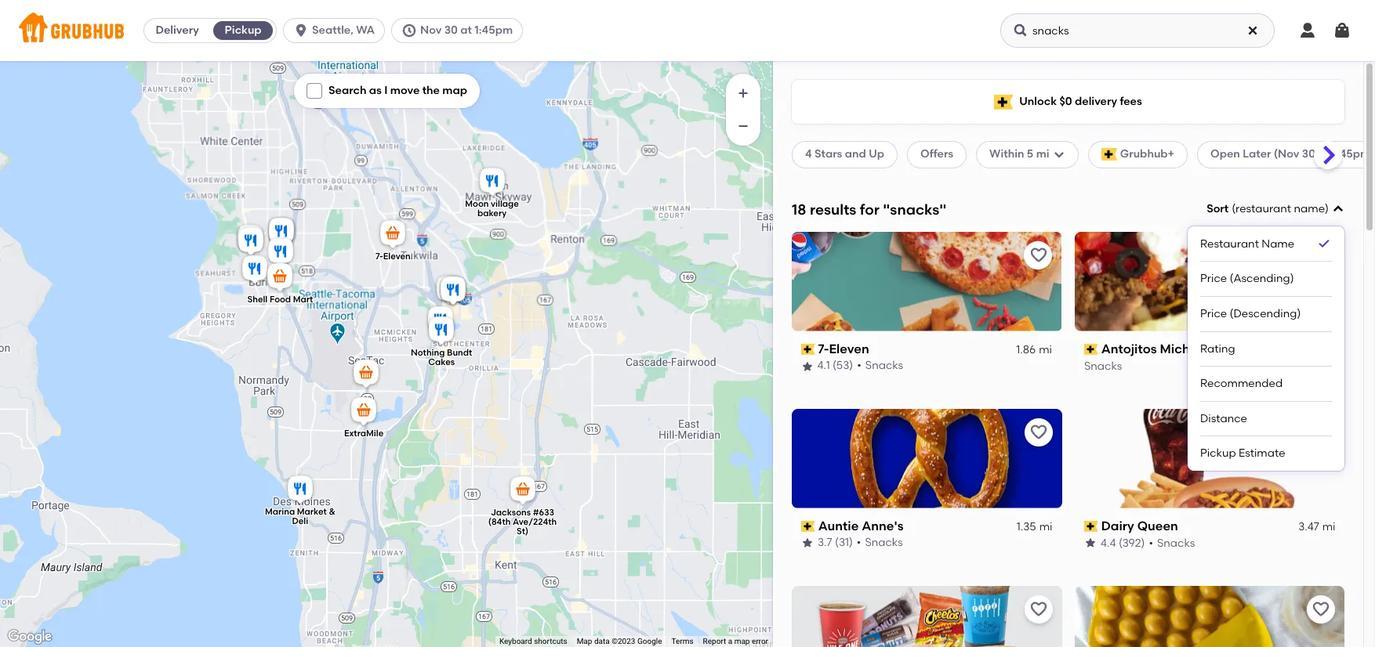 Task type: describe. For each thing, give the bounding box(es) containing it.
keyboard
[[499, 637, 532, 646]]

mi right 5
[[1036, 148, 1049, 161]]

• for eleven
[[857, 359, 862, 373]]

marina market & deli image
[[285, 473, 316, 508]]

marina market & deli
[[265, 507, 335, 527]]

google image
[[4, 627, 56, 648]]

seattle,
[[312, 24, 353, 37]]

a
[[728, 637, 732, 646]]

restaurant name option
[[1200, 227, 1332, 262]]

$0
[[1059, 95, 1072, 108]]

1.35 mi
[[1016, 521, 1052, 534]]

©2023
[[612, 637, 635, 646]]

price for price (descending)
[[1200, 307, 1227, 321]]

nov 30 at 1:45pm button
[[391, 18, 529, 43]]

shell food mart image
[[264, 261, 296, 296]]

list box containing restaurant name
[[1200, 227, 1332, 471]]

the
[[422, 84, 440, 97]]

moon
[[465, 199, 489, 209]]

18 results for "snacks"
[[792, 200, 947, 218]]

move
[[390, 84, 420, 97]]

error
[[752, 637, 768, 646]]

4.4 (392)
[[1100, 536, 1144, 550]]

estimate
[[1239, 447, 1285, 460]]

price (ascending)
[[1200, 272, 1294, 286]]

Search for food, convenience, alcohol... search field
[[1000, 13, 1275, 48]]

pickup button
[[210, 18, 276, 43]]

extramile
[[344, 429, 384, 439]]

google
[[637, 637, 662, 646]]

4.4
[[1100, 536, 1116, 550]]

4.1 (53)
[[818, 359, 854, 373]]

shell food mart
[[247, 294, 313, 305]]

save this restaurant button for 7-eleven logo at the right of the page
[[1024, 241, 1052, 270]]

1.86 mi
[[1016, 343, 1052, 357]]

pickup estimate
[[1200, 447, 1285, 460]]

grubhub plus flag logo image for grubhub+
[[1101, 149, 1117, 161]]

restaurant name
[[1200, 237, 1294, 250]]

antojitos michalisco 1st ave image
[[266, 216, 297, 250]]

plus icon image
[[735, 85, 751, 101]]

michalisco
[[1159, 342, 1226, 357]]

search as i move the map
[[328, 84, 467, 97]]

1 vertical spatial at
[[1318, 148, 1330, 161]]

bakery
[[477, 208, 507, 218]]

anne's
[[862, 519, 904, 534]]

(392)
[[1118, 536, 1144, 550]]

1 vertical spatial map
[[734, 637, 750, 646]]

offers
[[920, 148, 953, 161]]

mawadda cafe image
[[266, 216, 297, 250]]

save this restaurant button for auntie anne's logo
[[1024, 418, 1052, 447]]

svg image inside nov 30 at 1:45pm button
[[401, 23, 417, 38]]

report
[[703, 637, 726, 646]]

4.1
[[818, 359, 830, 373]]

nov
[[420, 24, 442, 37]]

7-eleven inside "map" region
[[375, 251, 411, 262]]

recommended
[[1200, 377, 1283, 390]]

map region
[[0, 0, 859, 648]]

main navigation navigation
[[0, 0, 1375, 61]]

restaurant
[[1236, 202, 1291, 216]]

grubhub+
[[1120, 148, 1174, 161]]

restaurant
[[1200, 237, 1259, 250]]

name
[[1294, 202, 1325, 216]]

moon village bakery image
[[477, 165, 508, 200]]

subscription pass image for 7-eleven
[[801, 344, 815, 355]]

snacks for 7-eleven
[[866, 359, 904, 373]]

mart
[[293, 294, 313, 305]]

jacksons #633 (84th ave/224th st) image
[[507, 474, 539, 509]]

1.35
[[1016, 521, 1036, 534]]

later
[[1243, 148, 1271, 161]]

eleven inside "map" region
[[383, 251, 411, 262]]

st)
[[517, 527, 528, 537]]

map data ©2023 google
[[577, 637, 662, 646]]

ave/224th
[[513, 517, 557, 527]]

jacksons
[[491, 508, 531, 518]]

1 vertical spatial eleven
[[829, 342, 870, 357]]

within
[[989, 148, 1024, 161]]

results
[[810, 200, 856, 218]]

pierro bakery image
[[265, 236, 296, 270]]

save this restaurant image for save this restaurant button associated with dairy queen logo
[[1312, 423, 1330, 442]]

price for price (ascending)
[[1200, 272, 1227, 286]]

grubhub plus flag logo image for unlock $0 delivery fees
[[994, 94, 1013, 109]]

save this restaurant button for the antojitos michalisco 1st ave logo
[[1307, 241, 1335, 270]]

fees
[[1120, 95, 1142, 108]]

(31)
[[835, 536, 853, 550]]

report a map error
[[703, 637, 768, 646]]

nothing bundt cakes
[[411, 348, 472, 368]]

deli
[[292, 516, 308, 527]]

market
[[297, 507, 327, 517]]

save this restaurant image for save this restaurant button related to the antojitos michalisco 1st ave logo
[[1312, 246, 1330, 265]]

terms
[[671, 637, 693, 646]]

(descending)
[[1230, 307, 1301, 321]]

&
[[329, 507, 335, 517]]

2 horizontal spatial svg image
[[1333, 21, 1351, 40]]

sort ( restaurant name )
[[1207, 202, 1329, 216]]

sea tac marathon image
[[350, 357, 382, 392]]



Task type: vqa. For each thing, say whether or not it's contained in the screenshot.


Task type: locate. For each thing, give the bounding box(es) containing it.
snacks for dairy queen
[[1157, 536, 1195, 550]]

grubhub plus flag logo image left grubhub+
[[1101, 149, 1117, 161]]

0 horizontal spatial 7-
[[375, 251, 383, 262]]

tacos el hass image
[[235, 225, 267, 259]]

• snacks down anne's
[[857, 536, 903, 550]]

map
[[577, 637, 592, 646]]

0 horizontal spatial svg image
[[401, 23, 417, 38]]

within 5 mi
[[989, 148, 1049, 161]]

1 horizontal spatial 7-eleven
[[818, 342, 870, 357]]

1st
[[1229, 342, 1245, 357]]

svg image
[[1333, 21, 1351, 40], [401, 23, 417, 38], [1246, 24, 1259, 37]]

delivery button
[[144, 18, 210, 43]]

0 vertical spatial grubhub plus flag logo image
[[994, 94, 1013, 109]]

pickup down "distance"
[[1200, 447, 1236, 460]]

unlock
[[1019, 95, 1057, 108]]

18
[[792, 200, 806, 218]]

mi for auntie anne's
[[1039, 521, 1052, 534]]

1 vertical spatial save this restaurant image
[[1312, 423, 1330, 442]]

shortcuts
[[534, 637, 567, 646]]

map right the
[[442, 84, 467, 97]]

snacks down queen
[[1157, 536, 1195, 550]]

• right (53)
[[857, 359, 862, 373]]

minus icon image
[[735, 118, 751, 134]]

and
[[845, 148, 866, 161]]

star icon image for auntie anne's
[[801, 537, 814, 550]]

moon village bakery
[[465, 199, 519, 218]]

save this restaurant image for extramile logo
[[1029, 600, 1048, 619]]

• for queen
[[1148, 536, 1153, 550]]

open later (nov 30 at 1:45pm)
[[1210, 148, 1375, 161]]

1 vertical spatial price
[[1200, 307, 1227, 321]]

• snacks for queen
[[1148, 536, 1195, 550]]

1 vertical spatial pickup
[[1200, 447, 1236, 460]]

antojitos michalisco 1st ave
[[1101, 342, 1271, 357]]

0 horizontal spatial map
[[442, 84, 467, 97]]

list box
[[1200, 227, 1332, 471]]

30 right (nov
[[1302, 148, 1315, 161]]

1 horizontal spatial at
[[1318, 148, 1330, 161]]

name
[[1262, 237, 1294, 250]]

star icon image for 7-eleven
[[801, 360, 814, 373]]

1.86
[[1016, 343, 1036, 357]]

save this restaurant button for extramile logo
[[1024, 595, 1052, 624]]

30 right the nov
[[444, 24, 458, 37]]

None field
[[1188, 201, 1344, 471]]

extramile image
[[348, 395, 379, 430]]

delivery
[[1075, 95, 1117, 108]]

1 vertical spatial 30
[[1302, 148, 1315, 161]]

1 horizontal spatial grubhub plus flag logo image
[[1101, 149, 1117, 161]]

star icon image down subscription pass icon
[[801, 537, 814, 550]]

• snacks for eleven
[[857, 359, 904, 373]]

auntie anne's logo image
[[792, 409, 1062, 509]]

mi right 1.86
[[1039, 343, 1052, 357]]

(ascending)
[[1230, 272, 1294, 286]]

delivery
[[156, 24, 199, 37]]

0 vertical spatial 30
[[444, 24, 458, 37]]

• snacks
[[857, 359, 904, 373], [857, 536, 903, 550], [1148, 536, 1195, 550]]

• right (31)
[[857, 536, 861, 550]]

30 inside button
[[444, 24, 458, 37]]

antojitos
[[1101, 342, 1156, 357]]

auntie anne's image
[[437, 274, 469, 309]]

mi for dairy queen
[[1322, 521, 1335, 534]]

at inside nov 30 at 1:45pm button
[[460, 24, 472, 37]]

price up rating
[[1200, 307, 1227, 321]]

happy lemon logo image
[[1074, 586, 1344, 648]]

0 vertical spatial map
[[442, 84, 467, 97]]

nothing
[[411, 348, 445, 358]]

7 eleven image
[[377, 218, 408, 252]]

eleven
[[383, 251, 411, 262], [829, 342, 870, 357]]

pickup inside "button"
[[225, 24, 262, 37]]

(nov
[[1274, 148, 1299, 161]]

"snacks"
[[883, 200, 947, 218]]

save this restaurant button for happy lemon logo
[[1307, 595, 1335, 624]]

at left 1:45pm)
[[1318, 148, 1330, 161]]

1 horizontal spatial map
[[734, 637, 750, 646]]

subscription pass image
[[801, 344, 815, 355], [1084, 344, 1098, 355], [1084, 521, 1098, 532]]

dairy
[[1101, 519, 1134, 534]]

3.7 (31)
[[818, 536, 853, 550]]

map right a
[[734, 637, 750, 646]]

pickup for pickup
[[225, 24, 262, 37]]

0 vertical spatial at
[[460, 24, 472, 37]]

1 horizontal spatial pickup
[[1200, 447, 1236, 460]]

1 horizontal spatial 7-
[[818, 342, 829, 357]]

0 horizontal spatial at
[[460, 24, 472, 37]]

0 vertical spatial save this restaurant image
[[1312, 246, 1330, 265]]

• down queen
[[1148, 536, 1153, 550]]

none field containing sort
[[1188, 201, 1344, 471]]

0 vertical spatial price
[[1200, 272, 1227, 286]]

1 horizontal spatial eleven
[[829, 342, 870, 357]]

snacks right (53)
[[866, 359, 904, 373]]

antojitos michalisco 1st ave link
[[1084, 341, 1335, 359]]

0 vertical spatial 7-eleven
[[375, 251, 411, 262]]

mi right the "3.47" at bottom right
[[1322, 521, 1335, 534]]

1 horizontal spatial 30
[[1302, 148, 1315, 161]]

subscription pass image
[[801, 521, 815, 532]]

7-eleven logo image
[[792, 232, 1062, 331]]

• snacks for anne's
[[857, 536, 903, 550]]

snacks down antojitos
[[1084, 359, 1122, 373]]

dairy queen logo image
[[1074, 409, 1344, 509]]

keyboard shortcuts
[[499, 637, 567, 646]]

1 vertical spatial grubhub plus flag logo image
[[1101, 149, 1117, 161]]

2 price from the top
[[1200, 307, 1227, 321]]

subscription pass image inside the antojitos michalisco 1st ave link
[[1084, 344, 1098, 355]]

0 horizontal spatial grubhub plus flag logo image
[[994, 94, 1013, 109]]

jamba image
[[434, 274, 465, 308]]

search
[[328, 84, 366, 97]]

#633
[[533, 508, 554, 518]]

price down restaurant
[[1200, 272, 1227, 286]]

price (descending)
[[1200, 307, 1301, 321]]

map
[[442, 84, 467, 97], [734, 637, 750, 646]]

pickup right delivery button
[[225, 24, 262, 37]]

7- inside "map" region
[[375, 251, 383, 262]]

(53)
[[833, 359, 854, 373]]

4 stars and up
[[805, 148, 884, 161]]

3.47 mi
[[1298, 521, 1335, 534]]

0 horizontal spatial pickup
[[225, 24, 262, 37]]

star icon image left 4.1
[[801, 360, 814, 373]]

1 save this restaurant image from the top
[[1312, 246, 1330, 265]]

sort
[[1207, 202, 1229, 216]]

extramile logo image
[[792, 586, 1062, 648]]

2 save this restaurant image from the top
[[1312, 423, 1330, 442]]

ave
[[1248, 342, 1271, 357]]

report a map error link
[[703, 637, 768, 646]]

subscription pass image for dairy queen
[[1084, 521, 1098, 532]]

snacks
[[866, 359, 904, 373], [1084, 359, 1122, 373], [865, 536, 903, 550], [1157, 536, 1195, 550]]

grubhub plus flag logo image
[[994, 94, 1013, 109], [1101, 149, 1117, 161]]

marina
[[265, 507, 295, 517]]

check icon image
[[1316, 236, 1332, 252]]

0 vertical spatial pickup
[[225, 24, 262, 37]]

terms link
[[671, 637, 693, 646]]

1 vertical spatial 7-eleven
[[818, 342, 870, 357]]

svg image inside 'seattle, wa' button
[[293, 23, 309, 38]]

(
[[1232, 202, 1236, 216]]

as
[[369, 84, 382, 97]]

grubhub plus flag logo image left "unlock"
[[994, 94, 1013, 109]]

0 horizontal spatial eleven
[[383, 251, 411, 262]]

royce' washington - westfield southcenter mall image
[[437, 274, 469, 309]]

shell
[[247, 294, 268, 305]]

save this restaurant button
[[1024, 241, 1052, 270], [1307, 241, 1335, 270], [1024, 418, 1052, 447], [1307, 418, 1335, 447], [1024, 595, 1052, 624], [1307, 595, 1335, 624]]

1 vertical spatial 7-
[[818, 342, 829, 357]]

mi for 7-eleven
[[1039, 343, 1052, 357]]

1:45pm
[[475, 24, 513, 37]]

up
[[869, 148, 884, 161]]

cakes
[[428, 357, 455, 368]]

star icon image for dairy queen
[[1084, 537, 1096, 550]]

0 horizontal spatial 30
[[444, 24, 458, 37]]

save this restaurant image
[[1029, 246, 1048, 265], [1029, 423, 1048, 442], [1029, 600, 1048, 619], [1312, 600, 1330, 619]]

open
[[1210, 148, 1240, 161]]

• for anne's
[[857, 536, 861, 550]]

1 horizontal spatial svg image
[[1246, 24, 1259, 37]]

star icon image left 4.4
[[1084, 537, 1096, 550]]

pickup for pickup estimate
[[1200, 447, 1236, 460]]

• snacks down queen
[[1148, 536, 1195, 550]]

seattle, wa button
[[283, 18, 391, 43]]

food
[[270, 294, 291, 305]]

0 vertical spatial 7-
[[375, 251, 383, 262]]

at
[[460, 24, 472, 37], [1318, 148, 1330, 161]]

save this restaurant image for auntie anne's logo
[[1029, 423, 1048, 442]]

dairy queen
[[1101, 519, 1178, 534]]

price
[[1200, 272, 1227, 286], [1200, 307, 1227, 321]]

• snacks right (53)
[[857, 359, 904, 373]]

3.47
[[1298, 521, 1319, 534]]

save this restaurant image
[[1312, 246, 1330, 265], [1312, 423, 1330, 442]]

wa
[[356, 24, 375, 37]]

at left 1:45pm
[[460, 24, 472, 37]]

i
[[384, 84, 388, 97]]

3.7
[[818, 536, 832, 550]]

stars
[[815, 148, 842, 161]]

keyboard shortcuts button
[[499, 637, 567, 648]]

auntie anne's
[[818, 519, 904, 534]]

1:45pm)
[[1332, 148, 1375, 161]]

0 vertical spatial eleven
[[383, 251, 411, 262]]

mi
[[1036, 148, 1049, 161], [1039, 343, 1052, 357], [1039, 521, 1052, 534], [1322, 521, 1335, 534]]

(84th
[[488, 517, 511, 527]]

svg image
[[1298, 21, 1317, 40], [293, 23, 309, 38], [1013, 23, 1029, 38], [1052, 149, 1065, 161], [1332, 203, 1344, 216]]

subscription pass image for antojitos michalisco 1st ave
[[1084, 344, 1098, 355]]

dairy queen image
[[234, 223, 266, 257]]

7-
[[375, 251, 383, 262], [818, 342, 829, 357]]

happy lemon image
[[425, 304, 456, 339]]

ronnie's market image
[[239, 253, 270, 288]]

jacksons #633 (84th ave/224th st)
[[488, 508, 557, 537]]

0 horizontal spatial 7-eleven
[[375, 251, 411, 262]]

unlock $0 delivery fees
[[1019, 95, 1142, 108]]

7-eleven
[[375, 251, 411, 262], [818, 342, 870, 357]]

save this restaurant image for happy lemon logo
[[1312, 600, 1330, 619]]

save this restaurant button for dairy queen logo
[[1307, 418, 1335, 447]]

nothing bundt cakes image
[[426, 314, 457, 349]]

snacks down anne's
[[865, 536, 903, 550]]

nov 30 at 1:45pm
[[420, 24, 513, 37]]

snacks for auntie anne's
[[865, 536, 903, 550]]

mi right 1.35
[[1039, 521, 1052, 534]]

queen
[[1137, 519, 1178, 534]]

antojitos michalisco 1st ave logo image
[[1074, 232, 1344, 331]]

save this restaurant image for 7-eleven logo at the right of the page
[[1029, 246, 1048, 265]]

auntie
[[818, 519, 859, 534]]

1 price from the top
[[1200, 272, 1227, 286]]

star icon image
[[801, 360, 814, 373], [801, 537, 814, 550], [1084, 537, 1096, 550]]



